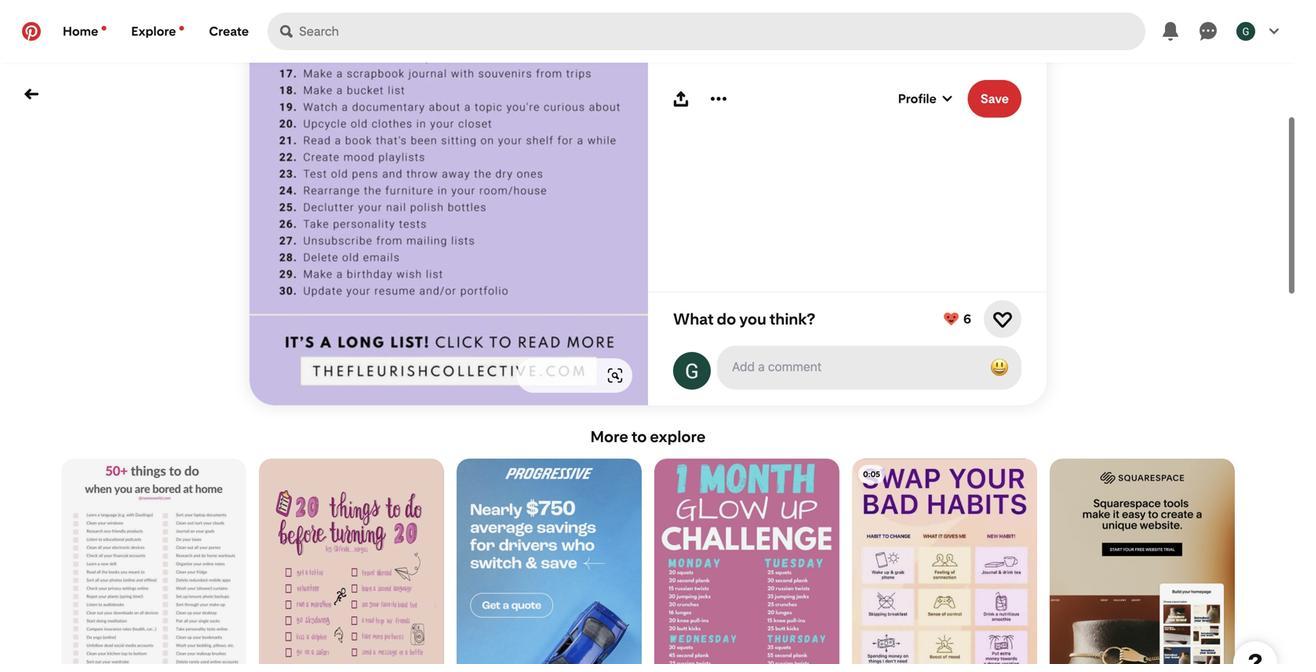 Task type: vqa. For each thing, say whether or not it's contained in the screenshot.
Notifications icon corresponding to Home
yes



Task type: locate. For each thing, give the bounding box(es) containing it.
squarespace tools make it easy to create a beautiful and unique website. image
[[1050, 465, 1235, 665]]

6
[[963, 318, 971, 333]]

this contains an image of: switch to progressive and you could put your savings in drive image
[[457, 465, 642, 665]]

save
[[980, 91, 1009, 106]]

this contains an image of: 20 things to do before turning 20 image
[[259, 465, 444, 665]]

save button
[[968, 80, 1021, 118]]

list
[[55, 465, 1241, 665]]

😃 button
[[719, 354, 1020, 395], [984, 359, 1015, 390]]

search
[[566, 375, 605, 390]]

image search
[[527, 375, 605, 390]]

this contains an image of: image
[[61, 465, 246, 665]]

this contains an image of: still a better love story than twilight image
[[654, 465, 839, 665]]

what do you think?
[[673, 316, 815, 335]]

create
[[209, 24, 249, 39]]

select a board you want to save to image
[[943, 94, 952, 104]]

click to shop image
[[607, 374, 623, 390]]

profile button
[[898, 80, 955, 118]]

notifications image
[[101, 26, 106, 31]]

explore
[[650, 434, 706, 453]]

more to explore
[[590, 434, 706, 453]]

image
[[527, 375, 563, 390]]

this contains an image of: swap your bad habbits | healthy lifestyle | positive change image
[[852, 465, 1037, 665]]

create link
[[196, 13, 261, 50]]

explore
[[131, 24, 176, 39]]



Task type: describe. For each thing, give the bounding box(es) containing it.
do
[[717, 316, 736, 335]]

notifications image
[[179, 26, 184, 31]]

home
[[63, 24, 98, 39]]

profile
[[898, 91, 937, 106]]

what
[[673, 316, 714, 335]]

Add a comment field
[[732, 366, 971, 381]]

image search button
[[518, 365, 632, 399]]

😃
[[990, 363, 1009, 385]]

more
[[590, 434, 628, 453]]

you
[[739, 316, 766, 335]]

home link
[[50, 13, 119, 50]]

think?
[[769, 316, 815, 335]]

Search text field
[[299, 13, 1145, 50]]

reaction image
[[993, 316, 1012, 335]]

to
[[631, 434, 647, 453]]

greg robinson image
[[1236, 22, 1255, 41]]

robinsongreg175 image
[[673, 359, 711, 396]]

explore link
[[119, 13, 196, 50]]

search icon image
[[280, 25, 293, 38]]



